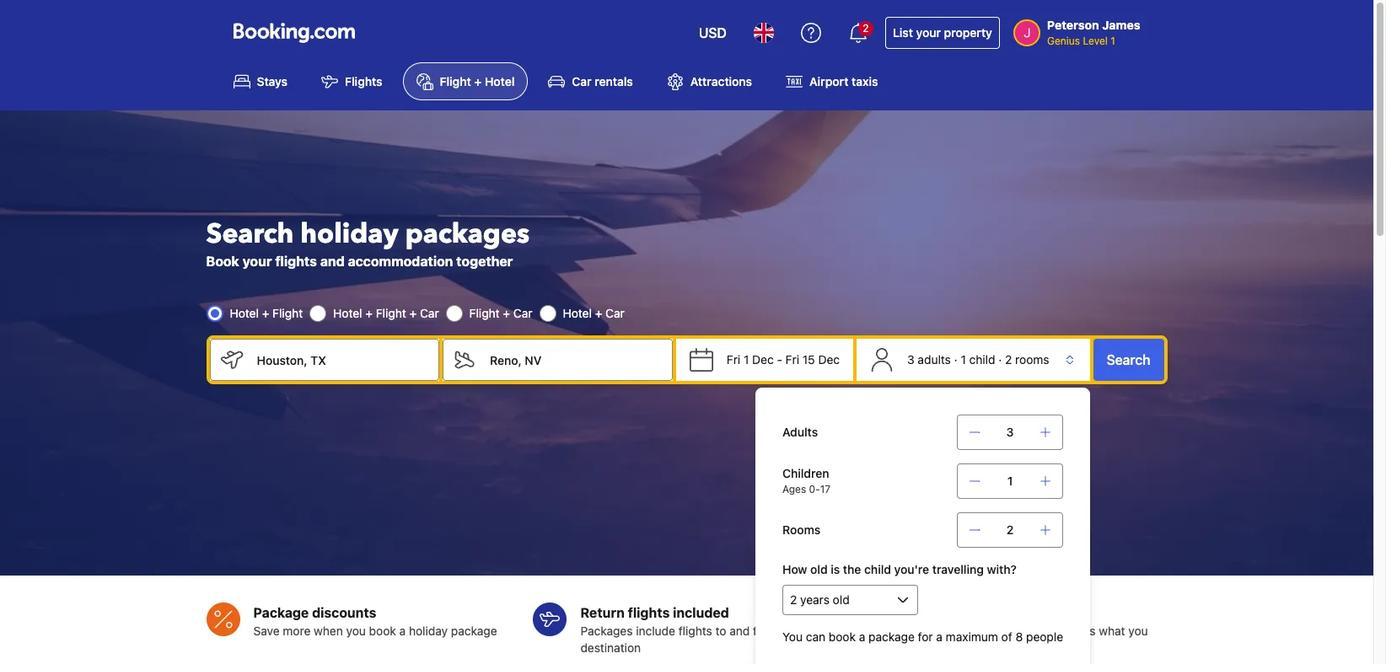 Task type: locate. For each thing, give the bounding box(es) containing it.
attractions link
[[653, 62, 766, 101]]

your right book
[[243, 254, 272, 269]]

accommodation
[[348, 254, 453, 269]]

search
[[206, 216, 294, 253], [1107, 353, 1151, 368]]

dec right 15
[[818, 353, 840, 367]]

book inside the package discounts save more when you book a holiday package
[[369, 624, 396, 638]]

pay
[[908, 641, 927, 655]]

maximum
[[946, 630, 998, 644]]

0 horizontal spatial holiday
[[300, 216, 399, 253]]

and
[[320, 254, 345, 269], [730, 624, 750, 638]]

0 vertical spatial your
[[916, 25, 941, 40]]

child right 'adults'
[[969, 353, 995, 367]]

0 vertical spatial child
[[969, 353, 995, 367]]

search inside search holiday packages book your flights and accommodation together
[[206, 216, 294, 253]]

hotel for hotel + car
[[563, 306, 592, 320]]

flight
[[440, 74, 471, 89], [272, 306, 303, 320], [376, 306, 406, 320], [469, 306, 500, 320]]

is right see
[[1087, 624, 1096, 638]]

flights for holiday
[[275, 254, 317, 269]]

1 vertical spatial flights
[[628, 605, 670, 620]]

your left can
[[782, 624, 806, 638]]

search for search holiday packages book your flights and accommodation together
[[206, 216, 294, 253]]

· right 'adults'
[[954, 353, 958, 367]]

flights
[[275, 254, 317, 269], [628, 605, 670, 620], [679, 624, 712, 638]]

1 vertical spatial and
[[730, 624, 750, 638]]

1
[[1111, 35, 1115, 47], [744, 353, 749, 367], [961, 353, 966, 367], [1007, 474, 1013, 488]]

fri left -
[[727, 353, 740, 367]]

0 horizontal spatial fri
[[727, 353, 740, 367]]

rentals
[[595, 74, 633, 89]]

2 up 'with?'
[[1007, 523, 1014, 537]]

the
[[843, 562, 861, 577]]

and inside the return flights included packages include flights to and from your destination
[[730, 624, 750, 638]]

airport
[[810, 74, 849, 89]]

dec
[[752, 353, 774, 367], [818, 353, 840, 367]]

3 for 3
[[1006, 425, 1014, 439]]

3
[[907, 353, 915, 367], [1006, 425, 1014, 439]]

book right can
[[829, 630, 856, 644]]

1 inside peterson james genius level 1
[[1111, 35, 1115, 47]]

fri 1 dec - fri 15 dec
[[727, 353, 840, 367]]

and left accommodation
[[320, 254, 345, 269]]

no
[[908, 605, 926, 620]]

2 left list at the right top of page
[[863, 22, 869, 35]]

2
[[863, 22, 869, 35], [1005, 353, 1012, 367], [1007, 523, 1014, 537]]

fri right -
[[786, 353, 799, 367]]

0 vertical spatial is
[[831, 562, 840, 577]]

0 horizontal spatial 3
[[907, 353, 915, 367]]

and right to
[[730, 624, 750, 638]]

rooms
[[1015, 353, 1049, 367]]

+
[[474, 74, 482, 89], [262, 306, 269, 320], [365, 306, 373, 320], [409, 306, 417, 320], [503, 306, 510, 320], [595, 306, 602, 320]]

a right when
[[399, 624, 406, 638]]

1 horizontal spatial and
[[730, 624, 750, 638]]

0 horizontal spatial dec
[[752, 353, 774, 367]]

2 vertical spatial flights
[[679, 624, 712, 638]]

1 vertical spatial 3
[[1006, 425, 1014, 439]]

is
[[831, 562, 840, 577], [1087, 624, 1096, 638]]

how old is the child you're travelling with?
[[782, 562, 1017, 577]]

adults
[[782, 425, 818, 439]]

flight + hotel
[[440, 74, 515, 89]]

you left see
[[1042, 624, 1061, 638]]

0 horizontal spatial book
[[369, 624, 396, 638]]

book down discounts
[[369, 624, 396, 638]]

a right can
[[859, 630, 865, 644]]

is right old
[[831, 562, 840, 577]]

old
[[810, 562, 828, 577]]

+ for hotel + flight + car
[[365, 306, 373, 320]]

1 horizontal spatial you
[[1042, 624, 1061, 638]]

1 dec from the left
[[752, 353, 774, 367]]

with?
[[987, 562, 1017, 577]]

a
[[399, 624, 406, 638], [859, 630, 865, 644], [936, 630, 943, 644]]

car
[[572, 74, 592, 89], [420, 306, 439, 320], [513, 306, 532, 320], [606, 306, 625, 320]]

what
[[1099, 624, 1125, 638]]

1 vertical spatial holiday
[[409, 624, 448, 638]]

1 horizontal spatial child
[[969, 353, 995, 367]]

peterson
[[1047, 18, 1099, 32]]

your
[[916, 25, 941, 40], [243, 254, 272, 269], [782, 624, 806, 638]]

hotel
[[485, 74, 515, 89], [230, 306, 259, 320], [333, 306, 362, 320], [563, 306, 592, 320]]

hotel for hotel + flight
[[230, 306, 259, 320]]

a right for at the right bottom of page
[[936, 630, 943, 644]]

+ for hotel + flight
[[262, 306, 269, 320]]

your inside search holiday packages book your flights and accommodation together
[[243, 254, 272, 269]]

children
[[782, 466, 829, 481]]

included.
[[957, 624, 1007, 638]]

0 vertical spatial flights
[[275, 254, 317, 269]]

you right what in the bottom right of the page
[[1128, 624, 1148, 638]]

packages
[[405, 216, 530, 253]]

list
[[893, 25, 913, 40]]

package
[[451, 624, 497, 638], [869, 630, 915, 644]]

flights down included
[[679, 624, 712, 638]]

flights up include
[[628, 605, 670, 620]]

holiday inside the package discounts save more when you book a holiday package
[[409, 624, 448, 638]]

1 horizontal spatial fri
[[786, 353, 799, 367]]

a inside the package discounts save more when you book a holiday package
[[399, 624, 406, 638]]

destination
[[581, 641, 641, 655]]

holiday
[[300, 216, 399, 253], [409, 624, 448, 638]]

2 horizontal spatial your
[[916, 25, 941, 40]]

15
[[803, 353, 815, 367]]

0 horizontal spatial and
[[320, 254, 345, 269]]

2 horizontal spatial you
[[1128, 624, 1148, 638]]

+ for flight + car
[[503, 306, 510, 320]]

taxis
[[852, 74, 878, 89]]

+ for flight + hotel
[[474, 74, 482, 89]]

when
[[314, 624, 343, 638]]

airport taxis link
[[772, 62, 892, 101]]

0 horizontal spatial a
[[399, 624, 406, 638]]

1 vertical spatial your
[[243, 254, 272, 269]]

0 vertical spatial 3
[[907, 353, 915, 367]]

0 horizontal spatial your
[[243, 254, 272, 269]]

hidden
[[929, 605, 974, 620]]

0 horizontal spatial is
[[831, 562, 840, 577]]

how
[[782, 562, 807, 577]]

0 vertical spatial 2
[[863, 22, 869, 35]]

3 down 3 adults · 1 child · 2 rooms on the right bottom of the page
[[1006, 425, 1014, 439]]

book
[[369, 624, 396, 638], [829, 630, 856, 644]]

1 vertical spatial search
[[1107, 353, 1151, 368]]

peterson james genius level 1
[[1047, 18, 1140, 47]]

0 vertical spatial search
[[206, 216, 294, 253]]

level
[[1083, 35, 1108, 47]]

2 · from the left
[[999, 353, 1002, 367]]

0 horizontal spatial search
[[206, 216, 294, 253]]

flights up hotel + flight
[[275, 254, 317, 269]]

package inside the package discounts save more when you book a holiday package
[[451, 624, 497, 638]]

search inside button
[[1107, 353, 1151, 368]]

·
[[954, 353, 958, 367], [999, 353, 1002, 367]]

2 you from the left
[[1042, 624, 1061, 638]]

· left rooms
[[999, 353, 1002, 367]]

0 vertical spatial and
[[320, 254, 345, 269]]

1 horizontal spatial dec
[[818, 353, 840, 367]]

2 left rooms
[[1005, 353, 1012, 367]]

2 vertical spatial your
[[782, 624, 806, 638]]

property
[[944, 25, 992, 40]]

hotel + flight
[[230, 306, 303, 320]]

0 horizontal spatial you
[[346, 624, 366, 638]]

1 horizontal spatial 3
[[1006, 425, 1014, 439]]

1 vertical spatial 2
[[1005, 353, 1012, 367]]

0 horizontal spatial flights
[[275, 254, 317, 269]]

child
[[969, 353, 995, 367], [864, 562, 891, 577]]

1 horizontal spatial search
[[1107, 353, 1151, 368]]

and inside search holiday packages book your flights and accommodation together
[[320, 254, 345, 269]]

list your property link
[[885, 17, 1000, 49]]

-
[[777, 353, 782, 367]]

you inside the package discounts save more when you book a holiday package
[[346, 624, 366, 638]]

1 horizontal spatial ·
[[999, 353, 1002, 367]]

1 horizontal spatial is
[[1087, 624, 1096, 638]]

you down discounts
[[346, 624, 366, 638]]

1 horizontal spatial holiday
[[409, 624, 448, 638]]

fri
[[727, 353, 740, 367], [786, 353, 799, 367]]

include
[[636, 624, 675, 638]]

your right list at the right top of page
[[916, 25, 941, 40]]

1 you from the left
[[346, 624, 366, 638]]

search button
[[1093, 339, 1164, 381]]

0 vertical spatial holiday
[[300, 216, 399, 253]]

1 vertical spatial is
[[1087, 624, 1096, 638]]

2 horizontal spatial flights
[[679, 624, 712, 638]]

0 horizontal spatial child
[[864, 562, 891, 577]]

return
[[581, 605, 625, 620]]

1 horizontal spatial flights
[[628, 605, 670, 620]]

1 vertical spatial child
[[864, 562, 891, 577]]

child right the
[[864, 562, 891, 577]]

1 horizontal spatial package
[[869, 630, 915, 644]]

more
[[283, 624, 311, 638]]

3 left 'adults'
[[907, 353, 915, 367]]

is inside no hidden costs all taxes included. what you see is what you pay
[[1087, 624, 1096, 638]]

flights inside search holiday packages book your flights and accommodation together
[[275, 254, 317, 269]]

search for search
[[1107, 353, 1151, 368]]

to
[[716, 624, 726, 638]]

1 fri from the left
[[727, 353, 740, 367]]

dec left -
[[752, 353, 774, 367]]

2 fri from the left
[[786, 353, 799, 367]]

car rentals link
[[535, 62, 647, 101]]

for
[[918, 630, 933, 644]]

1 horizontal spatial your
[[782, 624, 806, 638]]

0 horizontal spatial package
[[451, 624, 497, 638]]

0 horizontal spatial ·
[[954, 353, 958, 367]]



Task type: vqa. For each thing, say whether or not it's contained in the screenshot.
Flight + Hotel link
yes



Task type: describe. For each thing, give the bounding box(es) containing it.
you
[[782, 630, 803, 644]]

your inside the return flights included packages include flights to and from your destination
[[782, 624, 806, 638]]

list your property
[[893, 25, 992, 40]]

flights link
[[308, 62, 396, 101]]

airport taxis
[[810, 74, 878, 89]]

package
[[253, 605, 309, 620]]

8
[[1016, 630, 1023, 644]]

2 inside button
[[863, 22, 869, 35]]

stays
[[257, 74, 288, 89]]

book
[[206, 254, 239, 269]]

+ for hotel + car
[[595, 306, 602, 320]]

no hidden costs all taxes included. what you see is what you pay
[[908, 605, 1148, 655]]

package discounts save more when you book a holiday package
[[253, 605, 497, 638]]

17
[[820, 483, 831, 496]]

Where to? field
[[477, 339, 673, 381]]

car rentals
[[572, 74, 633, 89]]

discounts
[[312, 605, 376, 620]]

2 button
[[838, 13, 879, 53]]

2 horizontal spatial a
[[936, 630, 943, 644]]

travelling
[[932, 562, 984, 577]]

usd button
[[689, 13, 737, 53]]

flight + car
[[469, 306, 532, 320]]

people
[[1026, 630, 1063, 644]]

you're
[[894, 562, 929, 577]]

children ages 0-17
[[782, 466, 831, 496]]

packages
[[581, 624, 633, 638]]

1 horizontal spatial book
[[829, 630, 856, 644]]

flights
[[345, 74, 382, 89]]

usd
[[699, 25, 727, 40]]

stays link
[[220, 62, 301, 101]]

hotel + flight + car
[[333, 306, 439, 320]]

3 adults · 1 child · 2 rooms
[[907, 353, 1049, 367]]

hotel for hotel + flight + car
[[333, 306, 362, 320]]

save
[[253, 624, 280, 638]]

flights for flights
[[679, 624, 712, 638]]

search holiday packages book your flights and accommodation together
[[206, 216, 530, 269]]

ages
[[782, 483, 806, 496]]

booking.com online hotel reservations image
[[233, 23, 355, 43]]

attractions
[[690, 74, 752, 89]]

together
[[456, 254, 513, 269]]

rooms
[[782, 523, 821, 537]]

included
[[673, 605, 729, 620]]

1 horizontal spatial a
[[859, 630, 865, 644]]

Where from? field
[[243, 339, 439, 381]]

1 · from the left
[[954, 353, 958, 367]]

0-
[[809, 483, 820, 496]]

child for 1
[[969, 353, 995, 367]]

can
[[806, 630, 826, 644]]

hotel + car
[[563, 306, 625, 320]]

3 you from the left
[[1128, 624, 1148, 638]]

holiday inside search holiday packages book your flights and accommodation together
[[300, 216, 399, 253]]

taxes
[[924, 624, 953, 638]]

costs
[[977, 605, 1013, 620]]

see
[[1064, 624, 1084, 638]]

2 dec from the left
[[818, 353, 840, 367]]

child for the
[[864, 562, 891, 577]]

what
[[1010, 624, 1038, 638]]

adults
[[918, 353, 951, 367]]

james
[[1102, 18, 1140, 32]]

from
[[753, 624, 778, 638]]

return flights included packages include flights to and from your destination
[[581, 605, 806, 655]]

you can book a package for a maximum of 8 people
[[782, 630, 1063, 644]]

2 vertical spatial 2
[[1007, 523, 1014, 537]]

of
[[1001, 630, 1012, 644]]

flight + hotel link
[[403, 62, 528, 101]]

all
[[908, 624, 921, 638]]

3 for 3 adults · 1 child · 2 rooms
[[907, 353, 915, 367]]

genius
[[1047, 35, 1080, 47]]



